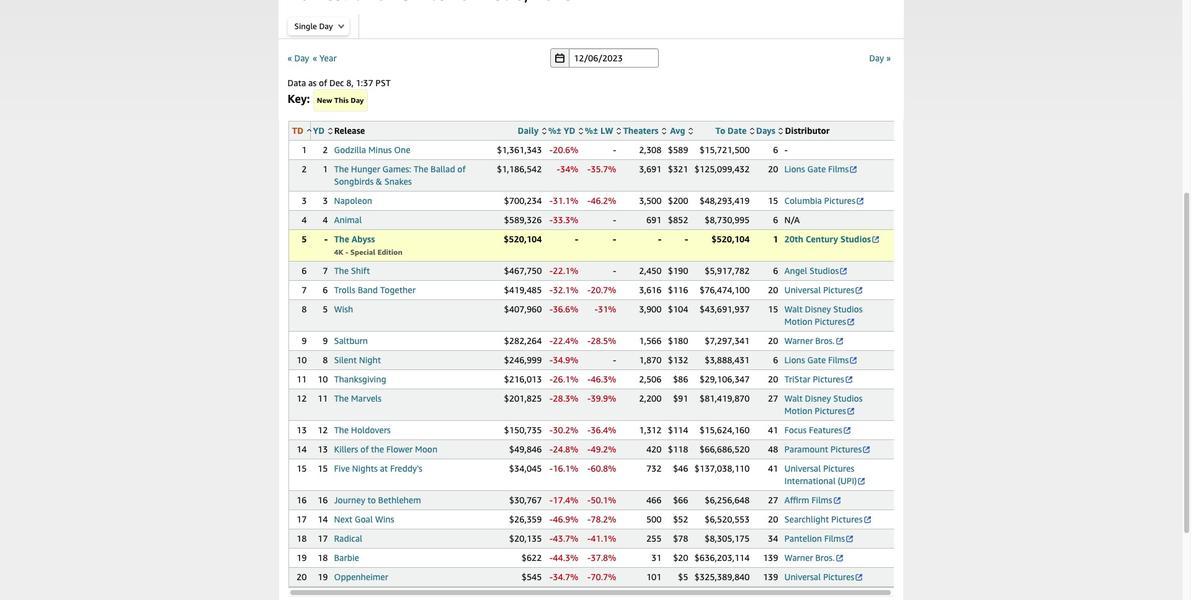 Task type: locate. For each thing, give the bounding box(es) containing it.
barbie link
[[334, 553, 359, 564]]

- for -60.8%
[[588, 464, 591, 474]]

20 for universal pictures
[[768, 285, 779, 295]]

0 horizontal spatial 5
[[302, 234, 307, 245]]

%± left lw
[[585, 125, 598, 136]]

0 vertical spatial universal pictures link
[[785, 285, 864, 295]]

1 universal pictures link from the top
[[785, 285, 864, 295]]

the holdovers link
[[334, 425, 391, 436]]

warner bros. link for 20
[[785, 336, 844, 346]]

0 vertical spatial 19
[[297, 553, 307, 564]]

1 vertical spatial 17
[[318, 534, 328, 544]]

-34.7%
[[550, 572, 579, 583]]

20 right $76,474,100
[[768, 285, 779, 295]]

1 horizontal spatial 4
[[323, 215, 328, 225]]

$91
[[673, 393, 689, 404]]

0 horizontal spatial %±
[[548, 125, 562, 136]]

dropdown image
[[338, 24, 344, 29]]

27 right $81,419,870
[[768, 393, 779, 404]]

1 walt disney studios motion pictures link from the top
[[785, 304, 863, 327]]

1 vertical spatial 7
[[302, 285, 307, 295]]

9 for 9 saltburn
[[323, 336, 328, 346]]

20 up 34
[[768, 515, 779, 525]]

yd left release
[[313, 125, 325, 136]]

1 horizontal spatial of
[[361, 444, 369, 455]]

12 for 12 the holdovers
[[318, 425, 328, 436]]

universal pictures link for 20
[[785, 285, 864, 295]]

lions gate films link up columbia pictures
[[785, 164, 859, 174]]

2 bros. from the top
[[816, 553, 835, 564]]

1 %± from the left
[[548, 125, 562, 136]]

the shift link
[[334, 266, 370, 276]]

- for -50.1%
[[588, 495, 591, 506]]

angel
[[785, 266, 808, 276]]

1 27 from the top
[[768, 393, 779, 404]]

20.7%
[[591, 285, 617, 295]]

1 vertical spatial gate
[[808, 355, 826, 366]]

2 %± from the left
[[585, 125, 598, 136]]

next goal wins link
[[334, 515, 394, 525]]

studios for 15
[[834, 304, 863, 315]]

$407,960
[[504, 304, 542, 315]]

gate for 6
[[808, 355, 826, 366]]

universal pictures down pantelion films link
[[785, 572, 855, 583]]

1 lions from the top
[[785, 164, 805, 174]]

8 for 8
[[302, 304, 307, 315]]

« year link
[[313, 52, 337, 63]]

0 horizontal spatial 7
[[302, 285, 307, 295]]

9 left 9 saltburn in the left bottom of the page
[[302, 336, 307, 346]]

5 left wish link
[[323, 304, 328, 315]]

1 vertical spatial lions gate films link
[[785, 355, 859, 366]]

3 for 3
[[302, 196, 307, 206]]

1 horizontal spatial 11
[[318, 393, 328, 404]]

732
[[647, 464, 662, 474]]

$150,735
[[504, 425, 542, 436]]

1 vertical spatial 27
[[768, 495, 779, 506]]

1 universal pictures from the top
[[785, 285, 855, 295]]

1 vertical spatial 14
[[318, 515, 328, 525]]

41
[[768, 425, 779, 436], [768, 464, 779, 474]]

1 left 20th
[[774, 234, 779, 245]]

1 walt disney studios motion pictures from the top
[[785, 304, 863, 327]]

universal pictures international (upi)
[[785, 464, 857, 487]]

1 vertical spatial walt disney studios motion pictures
[[785, 393, 863, 416]]

lions gate films up columbia pictures
[[785, 164, 849, 174]]

1 vertical spatial 2
[[302, 164, 307, 174]]

0 vertical spatial universal
[[785, 285, 821, 295]]

12 left the holdovers link
[[318, 425, 328, 436]]

2 lions gate films from the top
[[785, 355, 849, 366]]

1 vertical spatial 13
[[318, 444, 328, 455]]

1 139 from the top
[[763, 553, 779, 564]]

2 lions from the top
[[785, 355, 805, 366]]

- for -39.9%
[[588, 393, 591, 404]]

ballad
[[431, 164, 455, 174]]

- for -41.1%
[[588, 534, 591, 544]]

- for -16.1%
[[550, 464, 553, 474]]

lions gate films up 'tristar pictures' link
[[785, 355, 849, 366]]

universal pictures link for 139
[[785, 572, 864, 583]]

-33.3%
[[550, 215, 579, 225]]

1 9 from the left
[[302, 336, 307, 346]]

2 vertical spatial universal
[[785, 572, 821, 583]]

27
[[768, 393, 779, 404], [768, 495, 779, 506]]

1 3 from the left
[[302, 196, 307, 206]]

universal inside universal pictures international (upi)
[[785, 464, 821, 474]]

$636,203,114
[[695, 553, 750, 564]]

1 vertical spatial universal pictures
[[785, 572, 855, 583]]

bros. up 'tristar pictures' link
[[816, 336, 835, 346]]

16
[[297, 495, 307, 506], [318, 495, 328, 506]]

2 warner bros. link from the top
[[785, 553, 844, 564]]

moon
[[415, 444, 438, 455]]

3 universal from the top
[[785, 572, 821, 583]]

2 16 from the left
[[318, 495, 328, 506]]

1 gate from the top
[[808, 164, 826, 174]]

4 left 4 animal
[[302, 215, 307, 225]]

1 4 from the left
[[302, 215, 307, 225]]

13
[[297, 425, 307, 436], [318, 444, 328, 455]]

walt down tristar
[[785, 393, 803, 404]]

universal pictures down angel studios link
[[785, 285, 855, 295]]

0 horizontal spatial $520,104
[[504, 234, 542, 245]]

3,616
[[639, 285, 662, 295]]

disney for 15
[[805, 304, 831, 315]]

$520,104 down $589,326
[[504, 234, 542, 245]]

1 inside 1 the hunger games: the ballad of songbirds & snakes
[[323, 164, 328, 174]]

1 disney from the top
[[805, 304, 831, 315]]

paramount
[[785, 444, 829, 455]]

49.2%
[[591, 444, 617, 455]]

13 left killers
[[318, 444, 328, 455]]

11 left 10 thanksgiving
[[297, 374, 307, 385]]

1 horizontal spatial 3
[[323, 196, 328, 206]]

2 9 from the left
[[323, 336, 328, 346]]

pictures for $48,293,419
[[825, 196, 856, 206]]

2 4 from the left
[[323, 215, 328, 225]]

days
[[757, 125, 776, 136]]

goal
[[355, 515, 373, 525]]

calendar image
[[556, 53, 565, 63]]

0 vertical spatial 139
[[763, 553, 779, 564]]

1 walt from the top
[[785, 304, 803, 315]]

dec
[[330, 78, 344, 88]]

lions gate films for 6
[[785, 355, 849, 366]]

0 horizontal spatial 19
[[297, 553, 307, 564]]

2 universal from the top
[[785, 464, 821, 474]]

silent night link
[[334, 355, 381, 366]]

1 horizontal spatial 8
[[323, 355, 328, 366]]

the up 4k
[[334, 234, 349, 245]]

18 left barbie
[[318, 553, 328, 564]]

0 vertical spatial walt disney studios motion pictures link
[[785, 304, 863, 327]]

day left « year link
[[295, 52, 309, 63]]

« day « year
[[288, 52, 337, 63]]

2 walt from the top
[[785, 393, 803, 404]]

1 vertical spatial universal
[[785, 464, 821, 474]]

3 left 3 napoleon
[[302, 196, 307, 206]]

2 warner from the top
[[785, 553, 813, 564]]

warner bros. link for 139
[[785, 553, 844, 564]]

0 vertical spatial 13
[[297, 425, 307, 436]]

1 vertical spatial of
[[458, 164, 466, 174]]

0 horizontal spatial 16
[[297, 495, 307, 506]]

1 « from the left
[[288, 52, 292, 63]]

films down searchlight pictures link
[[825, 534, 845, 544]]

walt disney studios motion pictures link down angel studios link
[[785, 304, 863, 327]]

lions up tristar
[[785, 355, 805, 366]]

tristar pictures
[[785, 374, 845, 385]]

1 vertical spatial walt
[[785, 393, 803, 404]]

0 vertical spatial 10
[[297, 355, 307, 366]]

1 $520,104 from the left
[[504, 234, 542, 245]]

41 down '48'
[[768, 464, 779, 474]]

2 27 from the top
[[768, 495, 779, 506]]

1 lions gate films link from the top
[[785, 164, 859, 174]]

universal
[[785, 285, 821, 295], [785, 464, 821, 474], [785, 572, 821, 583]]

1 vertical spatial 10
[[318, 374, 328, 385]]

lions down 6 -
[[785, 164, 805, 174]]

oppenheimer link
[[334, 572, 388, 583]]

- for -20.7%
[[588, 285, 591, 295]]

avg link
[[670, 125, 693, 136]]

9
[[302, 336, 307, 346], [323, 336, 328, 346]]

1 vertical spatial 1
[[323, 164, 328, 174]]

features
[[809, 425, 843, 436]]

7 left the shift link
[[323, 266, 328, 276]]

day left dropdown icon at the top left of page
[[319, 21, 333, 31]]

$125,099,432
[[695, 164, 750, 174]]

10 up 11 the marvels
[[318, 374, 328, 385]]

day
[[319, 21, 333, 31], [295, 52, 309, 63], [870, 52, 884, 63], [351, 96, 364, 105]]

1 vertical spatial walt disney studios motion pictures link
[[785, 393, 863, 416]]

27 for affirm films
[[768, 495, 779, 506]]

14 left 'next' at the bottom of the page
[[318, 515, 328, 525]]

1 vertical spatial 5
[[323, 304, 328, 315]]

-41.1%
[[588, 534, 617, 544]]

6 right $3,888,431 at the bottom right of the page
[[774, 355, 779, 366]]

1 warner bros. link from the top
[[785, 336, 844, 346]]

1 horizontal spatial 13
[[318, 444, 328, 455]]

2 41 from the top
[[768, 464, 779, 474]]

0 vertical spatial 27
[[768, 393, 779, 404]]

1 horizontal spatial 7
[[323, 266, 328, 276]]

0 horizontal spatial «
[[288, 52, 292, 63]]

19 down the 18 barbie
[[318, 572, 328, 583]]

19 for 19 oppenheimer
[[318, 572, 328, 583]]

to date
[[716, 125, 747, 136]]

0 horizontal spatial 12
[[297, 393, 307, 404]]

-34.9%
[[550, 355, 579, 366]]

- for -70.7%
[[588, 572, 591, 583]]

$520,104 down $8,730,995
[[712, 234, 750, 245]]

disney down 'tristar pictures' link
[[805, 393, 831, 404]]

universal pictures link down pantelion films link
[[785, 572, 864, 583]]

- for -33.3%
[[550, 215, 553, 225]]

holdovers
[[351, 425, 391, 436]]

the left ballad
[[414, 164, 429, 174]]

daily link
[[518, 125, 547, 136]]

of right the "as"
[[319, 78, 327, 88]]

-31%
[[595, 304, 617, 315]]

0 vertical spatial motion
[[785, 317, 813, 327]]

1 vertical spatial warner
[[785, 553, 813, 564]]

18 left the 17 radical
[[297, 534, 307, 544]]

barbie
[[334, 553, 359, 564]]

0 vertical spatial bros.
[[816, 336, 835, 346]]

20 left 19 oppenheimer at the left bottom of page
[[297, 572, 307, 583]]

17
[[297, 515, 307, 525], [318, 534, 328, 544]]

films up 'tristar pictures' link
[[829, 355, 849, 366]]

1 horizontal spatial 16
[[318, 495, 328, 506]]

20 left tristar
[[768, 374, 779, 385]]

0 vertical spatial warner
[[785, 336, 813, 346]]

the down 4k
[[334, 266, 349, 276]]

the for 7 the shift
[[334, 266, 349, 276]]

0 vertical spatial lions
[[785, 164, 805, 174]]

17 up the 18 barbie
[[318, 534, 328, 544]]

0 vertical spatial lions gate films
[[785, 164, 849, 174]]

1 horizontal spatial «
[[313, 52, 317, 63]]

1 horizontal spatial 9
[[323, 336, 328, 346]]

%± lw link
[[585, 125, 621, 136]]

- for -36.6%
[[550, 304, 553, 315]]

songbirds
[[334, 176, 374, 187]]

0 vertical spatial 12
[[297, 393, 307, 404]]

walt disney studios motion pictures up features
[[785, 393, 863, 416]]

$6,256,648
[[705, 495, 750, 506]]

0 horizontal spatial 18
[[297, 534, 307, 544]]

2 warner bros. from the top
[[785, 553, 835, 564]]

studios
[[841, 234, 871, 245], [810, 266, 839, 276], [834, 304, 863, 315], [834, 393, 863, 404]]

11 down 10 thanksgiving
[[318, 393, 328, 404]]

0 horizontal spatial 9
[[302, 336, 307, 346]]

0 horizontal spatial 14
[[297, 444, 307, 455]]

1 vertical spatial lions gate films
[[785, 355, 849, 366]]

1 down yd link
[[323, 164, 328, 174]]

0 vertical spatial walt
[[785, 304, 803, 315]]

1 vertical spatial 8
[[323, 355, 328, 366]]

9 left saltburn link
[[323, 336, 328, 346]]

day »
[[870, 52, 891, 63]]

1 horizontal spatial 18
[[318, 553, 328, 564]]

- for -22.4%
[[550, 336, 553, 346]]

the inside - the abyss 4k - special edition
[[334, 234, 349, 245]]

the up the songbirds
[[334, 164, 349, 174]]

1 horizontal spatial $520,104
[[712, 234, 750, 245]]

0 vertical spatial 7
[[323, 266, 328, 276]]

1 warner from the top
[[785, 336, 813, 346]]

day left »
[[870, 52, 884, 63]]

warner bros. for 139
[[785, 553, 835, 564]]

1 vertical spatial universal pictures link
[[785, 572, 864, 583]]

walt disney studios motion pictures
[[785, 304, 863, 327], [785, 393, 863, 416]]

0 vertical spatial 17
[[297, 515, 307, 525]]

universal pictures link down angel studios link
[[785, 285, 864, 295]]

gate up 'tristar pictures' link
[[808, 355, 826, 366]]

0 horizontal spatial yd
[[313, 125, 325, 136]]

2 motion from the top
[[785, 406, 813, 416]]

$852
[[668, 215, 689, 225]]

studios down angel studios link
[[834, 304, 863, 315]]

466
[[647, 495, 662, 506]]

-31.1%
[[550, 196, 579, 206]]

bros. down pantelion films link
[[816, 553, 835, 564]]

1 41 from the top
[[768, 425, 779, 436]]

pictures inside universal pictures international (upi)
[[824, 464, 855, 474]]

studios down 'tristar pictures' link
[[834, 393, 863, 404]]

day right this
[[351, 96, 364, 105]]

the down 10 thanksgiving
[[334, 393, 349, 404]]

the for 11 the marvels
[[334, 393, 349, 404]]

0 vertical spatial universal pictures
[[785, 285, 855, 295]]

of for moon
[[361, 444, 369, 455]]

radical link
[[334, 534, 363, 544]]

« up data
[[288, 52, 292, 63]]

- for -22.1%
[[550, 266, 553, 276]]

16 for 16
[[297, 495, 307, 506]]

bethlehem
[[378, 495, 421, 506]]

6 down days link
[[774, 145, 779, 155]]

warner bros. link up tristar pictures
[[785, 336, 844, 346]]

0 vertical spatial warner bros. link
[[785, 336, 844, 346]]

43.7%
[[553, 534, 579, 544]]

3 up 4 animal
[[323, 196, 328, 206]]

pictures for $325,389,840
[[824, 572, 855, 583]]

napoleon link
[[334, 196, 372, 206]]

-70.7%
[[588, 572, 617, 583]]

0 horizontal spatial 10
[[297, 355, 307, 366]]

-46.9%
[[550, 515, 579, 525]]

the abyss link
[[334, 234, 375, 245]]

lions for 20
[[785, 164, 805, 174]]

41 up '48'
[[768, 425, 779, 436]]

- for -31.1%
[[550, 196, 553, 206]]

12 left 11 the marvels
[[297, 393, 307, 404]]

walt disney studios motion pictures for 27
[[785, 393, 863, 416]]

walt for 27
[[785, 393, 803, 404]]

« left year
[[313, 52, 317, 63]]

19
[[297, 553, 307, 564], [318, 572, 328, 583]]

20 down 6 -
[[768, 164, 779, 174]]

4 left animal
[[323, 215, 328, 225]]

10 for 10 thanksgiving
[[318, 374, 328, 385]]

0 vertical spatial gate
[[808, 164, 826, 174]]

motion
[[785, 317, 813, 327], [785, 406, 813, 416]]

1,312
[[639, 425, 662, 436]]

10 left the silent at left bottom
[[297, 355, 307, 366]]

1 motion from the top
[[785, 317, 813, 327]]

2 vertical spatial 1
[[774, 234, 779, 245]]

2 139 from the top
[[763, 572, 779, 583]]

2 horizontal spatial 1
[[774, 234, 779, 245]]

- for -43.7%
[[550, 534, 553, 544]]

1 horizontal spatial 1
[[323, 164, 328, 174]]

universal pictures for 20
[[785, 285, 855, 295]]

disney down angel studios link
[[805, 304, 831, 315]]

%± up -20.6%
[[548, 125, 562, 136]]

36.6%
[[553, 304, 579, 315]]

universal down pantelion
[[785, 572, 821, 583]]

2 gate from the top
[[808, 355, 826, 366]]

20 right $7,297,341
[[768, 336, 779, 346]]

8 left the silent at left bottom
[[323, 355, 328, 366]]

lions gate films link up 'tristar pictures' link
[[785, 355, 859, 366]]

1 horizontal spatial 14
[[318, 515, 328, 525]]

the
[[371, 444, 384, 455]]

18 for 18 barbie
[[318, 553, 328, 564]]

0 horizontal spatial 13
[[297, 425, 307, 436]]

0 horizontal spatial 11
[[297, 374, 307, 385]]

41 for universal pictures international (upi)
[[768, 464, 779, 474]]

39.9%
[[591, 393, 617, 404]]

19 left the 18 barbie
[[297, 553, 307, 564]]

1 vertical spatial lions
[[785, 355, 805, 366]]

%± for %± lw
[[585, 125, 598, 136]]

12 for 12
[[297, 393, 307, 404]]

1 16 from the left
[[297, 495, 307, 506]]

- for -46.9%
[[550, 515, 553, 525]]

walt disney studios motion pictures link for 27
[[785, 393, 863, 416]]

1 vertical spatial 18
[[318, 553, 328, 564]]

6 left trolls
[[323, 285, 328, 295]]

4 for 4
[[302, 215, 307, 225]]

1 horizontal spatial %±
[[585, 125, 598, 136]]

bros. for 20
[[816, 336, 835, 346]]

1 horizontal spatial 17
[[318, 534, 328, 544]]

17 left 'next' at the bottom of the page
[[297, 515, 307, 525]]

0 horizontal spatial 3
[[302, 196, 307, 206]]

2 walt disney studios motion pictures from the top
[[785, 393, 863, 416]]

studios right century
[[841, 234, 871, 245]]

- for -28.3%
[[550, 393, 553, 404]]

2 disney from the top
[[805, 393, 831, 404]]

universal down angel
[[785, 285, 821, 295]]

lions gate films link for 20
[[785, 164, 859, 174]]

universal for 41
[[785, 464, 821, 474]]

7 for 7
[[302, 285, 307, 295]]

2 universal pictures link from the top
[[785, 572, 864, 583]]

1 horizontal spatial 5
[[323, 304, 328, 315]]

0 vertical spatial 2
[[323, 145, 328, 155]]

- for -35.7%
[[588, 164, 591, 174]]

6 left 7 the shift
[[302, 266, 307, 276]]

7 left trolls
[[302, 285, 307, 295]]

2 3 from the left
[[323, 196, 328, 206]]

$86
[[673, 374, 689, 385]]

1 vertical spatial motion
[[785, 406, 813, 416]]

affirm films
[[785, 495, 833, 506]]

- for -49.2%
[[588, 444, 591, 455]]

10 thanksgiving
[[318, 374, 386, 385]]

journey to bethlehem link
[[334, 495, 421, 506]]

warner bros. for 20
[[785, 336, 835, 346]]

of left the
[[361, 444, 369, 455]]

4k
[[334, 248, 344, 257]]

0 vertical spatial lions gate films link
[[785, 164, 859, 174]]

- for -26.1%
[[550, 374, 553, 385]]

1 horizontal spatial 19
[[318, 572, 328, 583]]

disney for 27
[[805, 393, 831, 404]]

19 oppenheimer
[[318, 572, 388, 583]]

minus
[[369, 145, 392, 155]]

1 vertical spatial warner bros. link
[[785, 553, 844, 564]]

0 horizontal spatial 8
[[302, 304, 307, 315]]

$520,104
[[504, 234, 542, 245], [712, 234, 750, 245]]

1 universal from the top
[[785, 285, 821, 295]]

warner bros. up tristar pictures
[[785, 336, 835, 346]]

1 warner bros. from the top
[[785, 336, 835, 346]]

20 for tristar pictures
[[768, 374, 779, 385]]

3 napoleon
[[323, 196, 372, 206]]

1 lions gate films from the top
[[785, 164, 849, 174]]

- for -34.9%
[[550, 355, 553, 366]]

- for -24.8%
[[550, 444, 553, 455]]

0 vertical spatial walt disney studios motion pictures
[[785, 304, 863, 327]]

2 horizontal spatial of
[[458, 164, 466, 174]]

2 walt disney studios motion pictures link from the top
[[785, 393, 863, 416]]

1 horizontal spatial yd
[[564, 125, 576, 136]]

1 vertical spatial bros.
[[816, 553, 835, 564]]

the up killers
[[334, 425, 349, 436]]

0 vertical spatial disney
[[805, 304, 831, 315]]

0 vertical spatial 14
[[297, 444, 307, 455]]

0 vertical spatial 41
[[768, 425, 779, 436]]

yd up 20.6%
[[564, 125, 576, 136]]

0 horizontal spatial of
[[319, 78, 327, 88]]

warner up tristar
[[785, 336, 813, 346]]

$200
[[668, 196, 689, 206]]

-28.3%
[[550, 393, 579, 404]]

5
[[302, 234, 307, 245], [323, 304, 328, 315]]

10
[[297, 355, 307, 366], [318, 374, 328, 385]]

paramount pictures link
[[785, 444, 872, 455]]

2 vertical spatial of
[[361, 444, 369, 455]]

motion down angel
[[785, 317, 813, 327]]

1 left godzilla
[[302, 145, 307, 155]]

1 bros. from the top
[[816, 336, 835, 346]]

motion up focus
[[785, 406, 813, 416]]

0 vertical spatial 11
[[297, 374, 307, 385]]

0 vertical spatial 18
[[297, 534, 307, 544]]

0 vertical spatial warner bros.
[[785, 336, 835, 346]]

-50.1%
[[588, 495, 617, 506]]

of right ballad
[[458, 164, 466, 174]]

0 vertical spatial 8
[[302, 304, 307, 315]]

2 universal pictures from the top
[[785, 572, 855, 583]]

32.1%
[[553, 285, 579, 295]]

8 left '5 wish'
[[302, 304, 307, 315]]

walt down angel
[[785, 304, 803, 315]]

27 left affirm
[[768, 495, 779, 506]]

18
[[297, 534, 307, 544], [318, 553, 328, 564]]

8 silent night
[[323, 355, 381, 366]]

-35.7%
[[588, 164, 617, 174]]

walt disney studios motion pictures link up features
[[785, 393, 863, 416]]

2 lions gate films link from the top
[[785, 355, 859, 366]]

walt disney studios motion pictures down angel studios link
[[785, 304, 863, 327]]

1 vertical spatial disney
[[805, 393, 831, 404]]



Task type: describe. For each thing, give the bounding box(es) containing it.
139 for warner bros.
[[763, 553, 779, 564]]

$116
[[668, 285, 689, 295]]

the hunger games: the ballad of songbirds & snakes link
[[334, 164, 466, 187]]

14 for 14 next goal wins
[[318, 515, 328, 525]]

2 for 2
[[302, 164, 307, 174]]

yd link
[[313, 125, 332, 136]]

41.1%
[[591, 534, 617, 544]]

- for -31%
[[595, 304, 598, 315]]

single day
[[294, 21, 333, 31]]

$190
[[668, 266, 689, 276]]

6 left the "n/a"
[[774, 215, 779, 225]]

33.3%
[[553, 215, 579, 225]]

international
[[785, 476, 836, 487]]

34
[[768, 534, 779, 544]]

17 for 17
[[297, 515, 307, 525]]

31.1%
[[553, 196, 579, 206]]

%± yd
[[548, 125, 576, 136]]

2,200
[[639, 393, 662, 404]]

16 for 16 journey to bethlehem
[[318, 495, 328, 506]]

bros. for 139
[[816, 553, 835, 564]]

20 for warner bros.
[[768, 336, 779, 346]]

5 for 5 wish
[[323, 304, 328, 315]]

pantelion films
[[785, 534, 845, 544]]

$20,135
[[509, 534, 542, 544]]

hunger
[[351, 164, 380, 174]]

9 for 9
[[302, 336, 307, 346]]

searchlight pictures
[[785, 515, 863, 525]]

139 for universal pictures
[[763, 572, 779, 583]]

- for -32.1%
[[550, 285, 553, 295]]

2 for 2 godzilla minus one
[[323, 145, 328, 155]]

$325,389,840
[[695, 572, 750, 583]]

7 the shift
[[323, 266, 370, 276]]

- for -37.8%
[[588, 553, 591, 564]]

gate for 20
[[808, 164, 826, 174]]

$1,361,343
[[497, 145, 542, 155]]

5 for 5
[[302, 234, 307, 245]]

the for 1 the hunger games: the ballad of songbirds & snakes
[[334, 164, 349, 174]]

pictures for $137,038,110
[[824, 464, 855, 474]]

warner for 139
[[785, 553, 813, 564]]

41 for focus features
[[768, 425, 779, 436]]

abyss
[[352, 234, 375, 245]]

13 killers of the flower moon
[[318, 444, 438, 455]]

%± for %± yd
[[548, 125, 562, 136]]

6 -
[[774, 145, 788, 155]]

one
[[394, 145, 411, 155]]

pictures for $66,686,520
[[831, 444, 862, 455]]

warner for 20
[[785, 336, 813, 346]]

« day link
[[288, 52, 309, 63]]

walt disney studios motion pictures link for 15
[[785, 304, 863, 327]]

1 yd from the left
[[313, 125, 325, 136]]

lions gate films for 20
[[785, 164, 849, 174]]

shift
[[351, 266, 370, 276]]

$467,750
[[504, 266, 542, 276]]

0 horizontal spatial 1
[[302, 145, 307, 155]]

lions for 6
[[785, 355, 805, 366]]

20 for lions gate films
[[768, 164, 779, 174]]

pictures for $76,474,100
[[824, 285, 855, 295]]

$43,691,937
[[700, 304, 750, 315]]

20 for searchlight pictures
[[768, 515, 779, 525]]

paramount pictures
[[785, 444, 862, 455]]

18 for 18
[[297, 534, 307, 544]]

animal link
[[334, 215, 362, 225]]

19 for 19
[[297, 553, 307, 564]]

studios for 27
[[834, 393, 863, 404]]

500
[[647, 515, 662, 525]]

studios right angel
[[810, 266, 839, 276]]

-16.1%
[[550, 464, 579, 474]]

2 $520,104 from the left
[[712, 234, 750, 245]]

tristar
[[785, 374, 811, 385]]

of inside 1 the hunger games: the ballad of songbirds & snakes
[[458, 164, 466, 174]]

pictures for $29,106,347
[[813, 374, 845, 385]]

6 left angel
[[774, 266, 779, 276]]

films up columbia pictures 'link' at the right of the page
[[829, 164, 849, 174]]

1,870
[[639, 355, 662, 366]]

$66,686,520
[[700, 444, 750, 455]]

50.1%
[[591, 495, 617, 506]]

universal for 20
[[785, 285, 821, 295]]

universal pictures for 139
[[785, 572, 855, 583]]

-22.1%
[[550, 266, 579, 276]]

13 for 13 killers of the flower moon
[[318, 444, 328, 455]]

studios for 1
[[841, 234, 871, 245]]

$49,846
[[509, 444, 542, 455]]

journey
[[334, 495, 365, 506]]

$20
[[673, 553, 689, 564]]

animal
[[334, 215, 362, 225]]

films up searchlight pictures
[[812, 495, 833, 506]]

$321
[[668, 164, 689, 174]]

18 barbie
[[318, 553, 359, 564]]

34.7%
[[553, 572, 579, 583]]

$114
[[668, 425, 689, 436]]

$1,186,542
[[497, 164, 542, 174]]

universal for 139
[[785, 572, 821, 583]]

$246,999
[[504, 355, 542, 366]]

255
[[647, 534, 662, 544]]

24.8%
[[553, 444, 579, 455]]

13 for 13
[[297, 425, 307, 436]]

together
[[380, 285, 416, 295]]

- for -34%
[[557, 164, 560, 174]]

17 for 17 radical
[[318, 534, 328, 544]]

focus
[[785, 425, 807, 436]]

pictures for $6,520,553
[[832, 515, 863, 525]]

$118
[[668, 444, 689, 455]]

$5
[[678, 572, 689, 583]]

- for -78.2%
[[588, 515, 591, 525]]

pantelion
[[785, 534, 822, 544]]

games:
[[383, 164, 412, 174]]

-78.2%
[[588, 515, 617, 525]]

17 radical
[[318, 534, 363, 544]]

$29,106,347
[[700, 374, 750, 385]]

- for -28.5%
[[588, 336, 591, 346]]

searchlight pictures link
[[785, 515, 872, 525]]

-20.7%
[[588, 285, 617, 295]]

Date with format m m/d d/y y y y text field
[[569, 48, 659, 68]]

14 for 14
[[297, 444, 307, 455]]

-60.8%
[[588, 464, 617, 474]]

7 for 7 the shift
[[323, 266, 328, 276]]

walt disney studios motion pictures for 15
[[785, 304, 863, 327]]

special
[[350, 248, 376, 257]]

9 saltburn
[[323, 336, 368, 346]]

4 animal
[[323, 215, 362, 225]]

$6,520,553
[[705, 515, 750, 525]]

-49.2%
[[588, 444, 617, 455]]

$46
[[673, 464, 689, 474]]

band
[[358, 285, 378, 295]]

$180
[[668, 336, 689, 346]]

to
[[368, 495, 376, 506]]

2 « from the left
[[313, 52, 317, 63]]

27 for walt disney studios motion pictures
[[768, 393, 779, 404]]

3 for 3 napoleon
[[323, 196, 328, 206]]

10 for 10
[[297, 355, 307, 366]]

1:37
[[356, 78, 373, 88]]

trolls
[[334, 285, 356, 295]]

11 for 11 the marvels
[[318, 393, 328, 404]]

2,308
[[639, 145, 662, 155]]

walt for 15
[[785, 304, 803, 315]]

2 yd from the left
[[564, 125, 576, 136]]

motion for 27
[[785, 406, 813, 416]]

the for - the abyss 4k - special edition
[[334, 234, 349, 245]]

$30,767
[[509, 495, 542, 506]]

34%
[[560, 164, 579, 174]]

- for -44.3%
[[550, 553, 553, 564]]

flower
[[386, 444, 413, 455]]

- for -20.6%
[[550, 145, 553, 155]]

»
[[887, 52, 891, 63]]

-36.4%
[[588, 425, 617, 436]]

the for 12 the holdovers
[[334, 425, 349, 436]]

- for -36.4%
[[588, 425, 591, 436]]

thanksgiving
[[334, 374, 386, 385]]

11 the marvels
[[318, 393, 382, 404]]

-32.1%
[[550, 285, 579, 295]]

columbia
[[785, 196, 822, 206]]

$76,474,100
[[700, 285, 750, 295]]

- for -46.3%
[[588, 374, 591, 385]]

3,500
[[639, 196, 662, 206]]

napoleon
[[334, 196, 372, 206]]

11 for 11
[[297, 374, 307, 385]]

- for -34.7%
[[550, 572, 553, 583]]

lions gate films link for 6
[[785, 355, 859, 366]]

8 for 8 silent night
[[323, 355, 328, 366]]

4 for 4 animal
[[323, 215, 328, 225]]

motion for 15
[[785, 317, 813, 327]]

at
[[380, 464, 388, 474]]



Task type: vqa. For each thing, say whether or not it's contained in the screenshot.
the Walt Disney Studios Motion Pictures
yes



